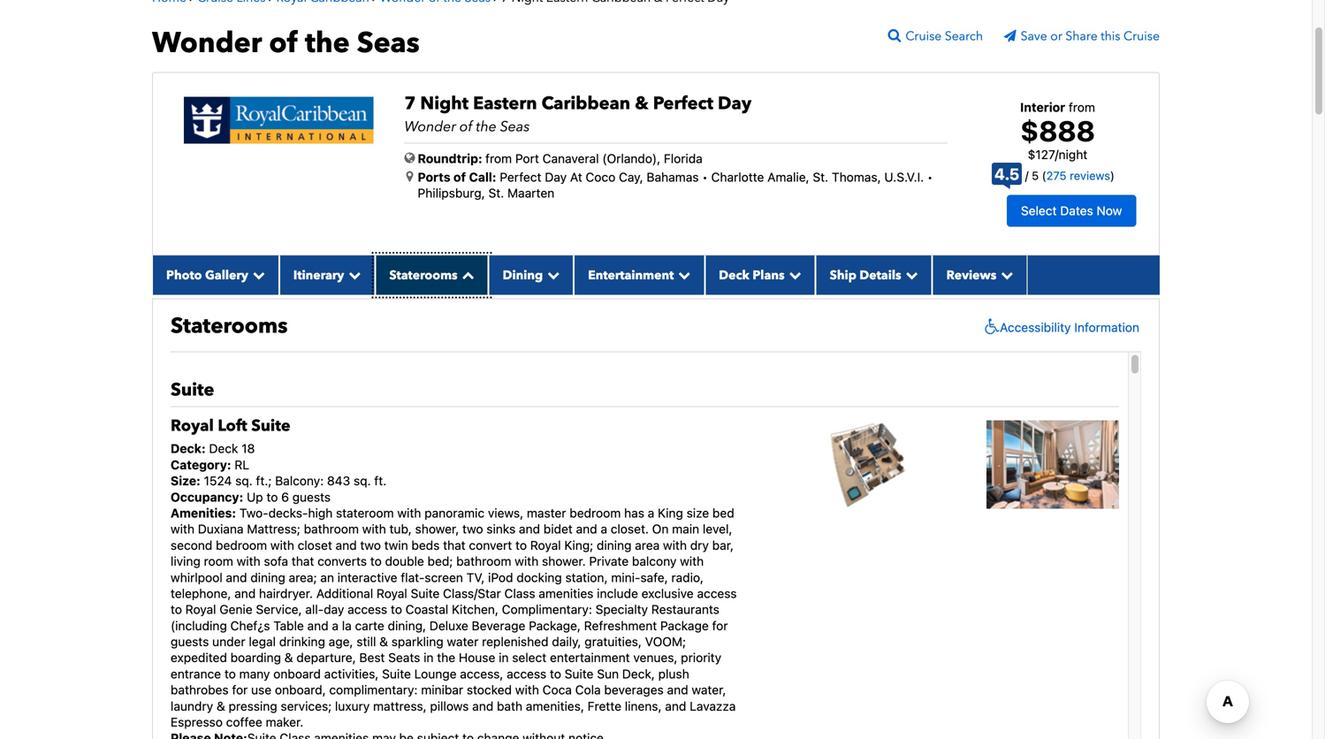 Task type: describe. For each thing, give the bounding box(es) containing it.
two-decks-high stateroom with panoramic views, master bedroom has a king size bed with duxiana mattress; bathroom with tub, shower, two sinks and bidet and a closet. on main level, second bedroom with closet and two twin beds that convert to royal king; dining area with dry bar, living room with sofa that converts to double bed; bathroom with shower. private balcony with whirlpool and dining area; an interactive flat-screen tv, ipod docking station, mini-safe, radio, telephone, and hairdryer. additional royal suite class/star class amenities include exclusive access to royal genie service, all-day access to coastal kitchen, complimentary: specialty restaurants (including chef¿s table and a la carte dining, deluxe beverage package, refreshment package for guests under legal drinking age, still & sparkling water replenished daily, gratuities, voom; expedited boarding & departure, best seats in the house in select entertainment venues, priority entrance to many onboard activities, suite lounge access, access to suite sun deck, plush bathrobes for use onboard, complimentary: minibar stocked with coca cola beverages and water, laundry & pressing services; luxury mattress, pillows and bath amenities, frette linens, and lavazza espresso coffee maker.
[[171, 506, 737, 730]]

lavazza
[[690, 699, 736, 713]]

to inside category: rl size: 1524 sq. ft.; balcony: 843 sq. ft. occupancy: up to 6 guests amenities:
[[267, 490, 278, 504]]

select
[[1021, 203, 1057, 218]]

save or share this cruise
[[1021, 28, 1160, 45]]

of for the
[[269, 24, 298, 63]]

kitchen,
[[452, 602, 499, 617]]

0 horizontal spatial bathroom
[[304, 522, 359, 537]]

water,
[[692, 683, 726, 697]]

royal loft suite deck: deck 18
[[171, 415, 291, 456]]

ft.;
[[256, 474, 272, 488]]

& up onboard
[[285, 651, 293, 665]]

coffee
[[226, 715, 262, 730]]

chevron down image for reviews
[[997, 269, 1014, 281]]

0 vertical spatial a
[[648, 506, 655, 520]]

2 vertical spatial a
[[332, 618, 339, 633]]

with down main
[[663, 538, 687, 553]]

cabin image for deck 18 deck on wonder of the seas image
[[987, 420, 1120, 509]]

docking
[[517, 570, 562, 585]]

photo gallery
[[166, 267, 248, 284]]

to up dining,
[[391, 602, 402, 617]]

2 angle right image from the left
[[373, 0, 377, 4]]

water
[[447, 635, 479, 649]]

map marker image
[[406, 170, 413, 183]]

1 vertical spatial bedroom
[[216, 538, 267, 553]]

caribbean
[[542, 92, 631, 116]]

beverages
[[604, 683, 664, 697]]

guests inside category: rl size: 1524 sq. ft.; balcony: 843 sq. ft. occupancy: up to 6 guests amenities:
[[292, 490, 331, 504]]

globe image
[[405, 152, 415, 164]]

shower,
[[415, 522, 459, 537]]

accessibility information
[[1000, 320, 1140, 335]]

2 horizontal spatial access
[[697, 586, 737, 601]]

chef¿s
[[230, 618, 270, 633]]

wonder inside the 7 night eastern caribbean & perfect day wonder of the seas
[[405, 117, 456, 137]]

dining button
[[489, 255, 574, 295]]

lounge
[[415, 667, 457, 681]]

chevron down image for deck plans
[[785, 269, 802, 281]]

entrance
[[171, 667, 221, 681]]

the inside the 7 night eastern caribbean & perfect day wonder of the seas
[[476, 117, 497, 137]]

balcony
[[632, 554, 677, 569]]

2 sq. from the left
[[354, 474, 371, 488]]

ship details button
[[816, 255, 933, 295]]

additional
[[316, 586, 373, 601]]

1 angle right image from the left
[[190, 0, 194, 4]]

royal down flat-
[[377, 586, 407, 601]]

pillows
[[430, 699, 469, 713]]

station,
[[566, 570, 608, 585]]

ft.
[[374, 474, 387, 488]]

under
[[212, 635, 246, 649]]

deck plans button
[[705, 255, 816, 295]]

restaurants
[[652, 602, 720, 617]]

to left the many
[[225, 667, 236, 681]]

reviews
[[1070, 169, 1111, 182]]

staterooms button
[[375, 255, 489, 295]]

coco
[[586, 170, 616, 184]]

night
[[1059, 147, 1088, 162]]

ports of call: perfect day at coco cay, bahamas • charlotte amalie, st. thomas, u.s.v.i. • philipsburg, st. maarten
[[418, 170, 933, 201]]

table
[[273, 618, 304, 633]]

cola
[[575, 683, 601, 697]]

specialty
[[596, 602, 648, 617]]

perfect inside ports of call: perfect day at coco cay, bahamas • charlotte amalie, st. thomas, u.s.v.i. • philipsburg, st. maarten
[[500, 170, 542, 184]]

expedited
[[171, 651, 227, 665]]

onboard,
[[275, 683, 326, 697]]

0 horizontal spatial wonder
[[152, 24, 262, 63]]

bathrobes
[[171, 683, 229, 697]]

ship details
[[830, 267, 902, 284]]

onboard
[[273, 667, 321, 681]]

deck inside royal loft suite deck: deck 18
[[209, 441, 238, 456]]

275
[[1047, 169, 1067, 182]]

whirlpool
[[171, 570, 223, 585]]

deck inside dropdown button
[[719, 267, 750, 284]]

interior from $888 $127 / night
[[1021, 100, 1096, 162]]

2 cruise from the left
[[1124, 28, 1160, 45]]

daily,
[[552, 635, 581, 649]]

photo gallery button
[[152, 255, 279, 295]]

loft
[[218, 415, 247, 437]]

day inside the 7 night eastern caribbean & perfect day wonder of the seas
[[718, 92, 752, 116]]

maker.
[[266, 715, 304, 730]]

gratuities,
[[585, 635, 642, 649]]

entertainment
[[550, 651, 630, 665]]

6
[[281, 490, 289, 504]]

& inside the 7 night eastern caribbean & perfect day wonder of the seas
[[635, 92, 649, 116]]

the inside two-decks-high stateroom with panoramic views, master bedroom has a king size bed with duxiana mattress; bathroom with tub, shower, two sinks and bidet and a closet. on main level, second bedroom with closet and two twin beds that convert to royal king; dining area with dry bar, living room with sofa that converts to double bed; bathroom with shower. private balcony with whirlpool and dining area; an interactive flat-screen tv, ipod docking station, mini-safe, radio, telephone, and hairdryer. additional royal suite class/star class amenities include exclusive access to royal genie service, all-day access to coastal kitchen, complimentary: specialty restaurants (including chef¿s table and a la carte dining, deluxe beverage package, refreshment package for guests under legal drinking age, still & sparkling water replenished daily, gratuities, voom; expedited boarding & departure, best seats in the house in select entertainment venues, priority entrance to many onboard activities, suite lounge access, access to suite sun deck, plush bathrobes for use onboard, complimentary: minibar stocked with coca cola beverages and water, laundry & pressing services; luxury mattress, pillows and bath amenities, frette linens, and lavazza espresso coffee maker.
[[437, 651, 456, 665]]

deck:
[[171, 441, 206, 456]]

& right still
[[380, 635, 388, 649]]

(including
[[171, 618, 227, 633]]

to up interactive
[[370, 554, 382, 569]]

of for call:
[[454, 170, 466, 184]]

chevron up image
[[458, 269, 475, 281]]

suite up cola
[[565, 667, 594, 681]]

deluxe
[[430, 618, 469, 633]]

reviews
[[947, 267, 997, 284]]

1 sq. from the left
[[235, 474, 253, 488]]

royal caribbean image
[[184, 97, 374, 144]]

to up (including
[[171, 602, 182, 617]]

7 night eastern caribbean & perfect day wonder of the seas
[[405, 92, 752, 137]]

select
[[512, 651, 547, 665]]

suite down seats
[[382, 667, 411, 681]]

275 reviews link
[[1047, 169, 1111, 182]]

living
[[171, 554, 201, 569]]

twin
[[384, 538, 408, 553]]

panoramic
[[425, 506, 485, 520]]

interior
[[1021, 100, 1066, 115]]

priority
[[681, 651, 722, 665]]

with up second
[[171, 522, 195, 537]]

5
[[1032, 169, 1039, 182]]

mattress,
[[373, 699, 427, 713]]

2 in from the left
[[499, 651, 509, 665]]

information
[[1075, 320, 1140, 335]]

dining,
[[388, 618, 426, 633]]

/ inside interior from $888 $127 / night
[[1055, 147, 1059, 162]]

1 horizontal spatial access
[[507, 667, 547, 681]]

cay,
[[619, 170, 644, 184]]

use
[[251, 683, 272, 697]]

all-
[[305, 602, 324, 617]]

tub,
[[390, 522, 412, 537]]

boarding
[[231, 651, 281, 665]]

on
[[652, 522, 669, 537]]

carte
[[355, 618, 385, 633]]

search image
[[888, 29, 906, 43]]

night
[[420, 92, 469, 116]]

bed
[[713, 506, 735, 520]]

1 cruise from the left
[[906, 28, 942, 45]]

& down bathrobes on the left
[[217, 699, 225, 713]]

1524
[[204, 474, 232, 488]]



Task type: vqa. For each thing, say whether or not it's contained in the screenshot.
"Private"
yes



Task type: locate. For each thing, give the bounding box(es) containing it.
chevron down image for dining
[[543, 269, 560, 281]]

2 • from the left
[[928, 170, 933, 184]]

0 horizontal spatial deck
[[209, 441, 238, 456]]

category: rl size: 1524 sq. ft.; balcony: 843 sq. ft. occupancy: up to 6 guests amenities:
[[171, 458, 387, 520]]

perfect up maarten
[[500, 170, 542, 184]]

1 horizontal spatial two
[[463, 522, 483, 537]]

royal inside royal loft suite deck: deck 18
[[171, 415, 214, 437]]

0 horizontal spatial seas
[[357, 24, 420, 63]]

0 vertical spatial perfect
[[653, 92, 714, 116]]

angle right image
[[269, 0, 273, 4]]

chevron down image for photo gallery
[[248, 269, 265, 281]]

seas up the 7
[[357, 24, 420, 63]]

0 horizontal spatial for
[[232, 683, 248, 697]]

1 horizontal spatial bathroom
[[456, 554, 512, 569]]

1 horizontal spatial chevron down image
[[997, 269, 1014, 281]]

guests down (including
[[171, 635, 209, 649]]

that up bed; in the left of the page
[[443, 538, 466, 553]]

1 horizontal spatial the
[[437, 651, 456, 665]]

from for $888
[[1069, 100, 1096, 115]]

• right u.s.v.i.
[[928, 170, 933, 184]]

with up tub,
[[397, 506, 421, 520]]

2 chevron down image from the left
[[344, 269, 361, 281]]

0 horizontal spatial from
[[486, 151, 512, 166]]

high
[[308, 506, 333, 520]]

a right has
[[648, 506, 655, 520]]

sinks
[[487, 522, 516, 537]]

two left twin
[[360, 538, 381, 553]]

safe,
[[641, 570, 668, 585]]

0 vertical spatial from
[[1069, 100, 1096, 115]]

1 vertical spatial guests
[[171, 635, 209, 649]]

0 horizontal spatial in
[[424, 651, 434, 665]]

chevron down image inside the photo gallery dropdown button
[[248, 269, 265, 281]]

king
[[658, 506, 683, 520]]

1 vertical spatial seas
[[500, 117, 530, 137]]

1 horizontal spatial bedroom
[[570, 506, 621, 520]]

to
[[267, 490, 278, 504], [516, 538, 527, 553], [370, 554, 382, 569], [171, 602, 182, 617], [391, 602, 402, 617], [225, 667, 236, 681], [550, 667, 561, 681]]

guests up high
[[292, 490, 331, 504]]

u.s.v.i.
[[885, 170, 924, 184]]

1 vertical spatial st.
[[489, 186, 504, 201]]

staterooms down philipsburg,
[[389, 267, 458, 284]]

that up area;
[[292, 554, 314, 569]]

occupancy:
[[171, 490, 243, 504]]

0 horizontal spatial day
[[545, 170, 567, 184]]

to up coca
[[550, 667, 561, 681]]

of down angle right icon on the top left of page
[[269, 24, 298, 63]]

closet
[[298, 538, 332, 553]]

0 horizontal spatial the
[[305, 24, 350, 63]]

paper plane image
[[1004, 30, 1021, 42]]

deck up the rl
[[209, 441, 238, 456]]

1 horizontal spatial sq.
[[354, 474, 371, 488]]

bar,
[[713, 538, 734, 553]]

two up convert
[[463, 522, 483, 537]]

1 horizontal spatial for
[[712, 618, 728, 633]]

0 horizontal spatial staterooms
[[171, 312, 288, 341]]

1 horizontal spatial seas
[[500, 117, 530, 137]]

with up the bath
[[515, 683, 539, 697]]

/ left 5
[[1026, 169, 1029, 182]]

1 chevron down image from the left
[[674, 269, 691, 281]]

0 horizontal spatial that
[[292, 554, 314, 569]]

0 horizontal spatial st.
[[489, 186, 504, 201]]

sofa
[[264, 554, 288, 569]]

1 vertical spatial dining
[[251, 570, 285, 585]]

private
[[589, 554, 629, 569]]

a left closet.
[[601, 522, 608, 537]]

dining down the sofa
[[251, 570, 285, 585]]

1 horizontal spatial wonder
[[405, 117, 456, 137]]

for right package
[[712, 618, 728, 633]]

1 horizontal spatial day
[[718, 92, 752, 116]]

1 in from the left
[[424, 651, 434, 665]]

to left "6"
[[267, 490, 278, 504]]

day
[[324, 602, 344, 617]]

chevron down image inside reviews dropdown button
[[997, 269, 1014, 281]]

0 vertical spatial dining
[[597, 538, 632, 553]]

0 horizontal spatial guests
[[171, 635, 209, 649]]

1 vertical spatial that
[[292, 554, 314, 569]]

0 vertical spatial the
[[305, 24, 350, 63]]

chevron down image left reviews
[[902, 269, 918, 281]]

now
[[1097, 203, 1123, 218]]

1 vertical spatial from
[[486, 151, 512, 166]]

suite up '18'
[[251, 415, 291, 437]]

drinking
[[279, 635, 325, 649]]

royal down telephone,
[[185, 602, 216, 617]]

1 horizontal spatial cruise
[[1124, 28, 1160, 45]]

chevron down image
[[674, 269, 691, 281], [997, 269, 1014, 281]]

0 horizontal spatial angle right image
[[190, 0, 194, 4]]

suite up the coastal
[[411, 586, 440, 601]]

area;
[[289, 570, 317, 585]]

7
[[405, 92, 416, 116]]

still
[[357, 635, 376, 649]]

1 horizontal spatial staterooms
[[389, 267, 458, 284]]

0 horizontal spatial /
[[1026, 169, 1029, 182]]

deck,
[[622, 667, 655, 681]]

to down sinks
[[516, 538, 527, 553]]

chevron down image for itinerary
[[344, 269, 361, 281]]

itinerary
[[293, 267, 344, 284]]

0 vertical spatial access
[[697, 586, 737, 601]]

chevron down image inside dining dropdown button
[[543, 269, 560, 281]]

bedroom down duxiana
[[216, 538, 267, 553]]

0 horizontal spatial access
[[348, 602, 387, 617]]

chevron down image inside deck plans dropdown button
[[785, 269, 802, 281]]

0 vertical spatial for
[[712, 618, 728, 633]]

dining up the private
[[597, 538, 632, 553]]

1 vertical spatial of
[[460, 117, 473, 137]]

2 horizontal spatial a
[[648, 506, 655, 520]]

maarten
[[508, 186, 555, 201]]

1 horizontal spatial angle right image
[[373, 0, 377, 4]]

area
[[635, 538, 660, 553]]

0 vertical spatial of
[[269, 24, 298, 63]]

1 vertical spatial perfect
[[500, 170, 542, 184]]

radio,
[[672, 570, 704, 585]]

departure,
[[297, 651, 356, 665]]

1 vertical spatial staterooms
[[171, 312, 288, 341]]

1 vertical spatial day
[[545, 170, 567, 184]]

seas down eastern
[[500, 117, 530, 137]]

itinerary button
[[279, 255, 375, 295]]

•
[[702, 170, 708, 184], [928, 170, 933, 184]]

size:
[[171, 474, 201, 488]]

0 vertical spatial staterooms
[[389, 267, 458, 284]]

0 vertical spatial deck
[[719, 267, 750, 284]]

class
[[505, 586, 536, 601]]

access up carte
[[348, 602, 387, 617]]

seas
[[357, 24, 420, 63], [500, 117, 530, 137]]

day up charlotte on the top right
[[718, 92, 752, 116]]

/ inside 4.5 / 5 ( 275 reviews )
[[1026, 169, 1029, 182]]

1 horizontal spatial deck
[[719, 267, 750, 284]]

cruise left search
[[906, 28, 942, 45]]

1 vertical spatial the
[[476, 117, 497, 137]]

guests inside two-decks-high stateroom with panoramic views, master bedroom has a king size bed with duxiana mattress; bathroom with tub, shower, two sinks and bidet and a closet. on main level, second bedroom with closet and two twin beds that convert to royal king; dining area with dry bar, living room with sofa that converts to double bed; bathroom with shower. private balcony with whirlpool and dining area; an interactive flat-screen tv, ipod docking station, mini-safe, radio, telephone, and hairdryer. additional royal suite class/star class amenities include exclusive access to royal genie service, all-day access to coastal kitchen, complimentary: specialty restaurants (including chef¿s table and a la carte dining, deluxe beverage package, refreshment package for guests under legal drinking age, still & sparkling water replenished daily, gratuities, voom; expedited boarding & departure, best seats in the house in select entertainment venues, priority entrance to many onboard activities, suite lounge access, access to suite sun deck, plush bathrobes for use onboard, complimentary: minibar stocked with coca cola beverages and water, laundry & pressing services; luxury mattress, pillows and bath amenities, frette linens, and lavazza espresso coffee maker.
[[171, 635, 209, 649]]

in
[[424, 651, 434, 665], [499, 651, 509, 665]]

1 chevron down image from the left
[[248, 269, 265, 281]]

4 chevron down image from the left
[[785, 269, 802, 281]]

la
[[342, 618, 352, 633]]

chevron down image left entertainment at the top of page
[[543, 269, 560, 281]]

access,
[[460, 667, 504, 681]]

0 vertical spatial bathroom
[[304, 522, 359, 537]]

main
[[672, 522, 700, 537]]

legal
[[249, 635, 276, 649]]

this
[[1101, 28, 1121, 45]]

chevron down image left itinerary
[[248, 269, 265, 281]]

2 vertical spatial access
[[507, 667, 547, 681]]

0 vertical spatial two
[[463, 522, 483, 537]]

chevron down image inside ship details dropdown button
[[902, 269, 918, 281]]

perfect
[[653, 92, 714, 116], [500, 170, 542, 184]]

amenities,
[[526, 699, 584, 713]]

suite up deck:
[[171, 378, 214, 402]]

chevron down image for ship details
[[902, 269, 918, 281]]

0 horizontal spatial chevron down image
[[674, 269, 691, 281]]

0 horizontal spatial dining
[[251, 570, 285, 585]]

a left la
[[332, 618, 339, 633]]

chevron down image left deck plans
[[674, 269, 691, 281]]

5 chevron down image from the left
[[902, 269, 918, 281]]

perfect inside the 7 night eastern caribbean & perfect day wonder of the seas
[[653, 92, 714, 116]]

of inside the 7 night eastern caribbean & perfect day wonder of the seas
[[460, 117, 473, 137]]

0 vertical spatial wonder
[[152, 24, 262, 63]]

amalie,
[[768, 170, 810, 184]]

4.5
[[995, 165, 1020, 184]]

&
[[635, 92, 649, 116], [380, 635, 388, 649], [285, 651, 293, 665], [217, 699, 225, 713]]

roundtrip:
[[418, 151, 483, 166]]

with left the sofa
[[237, 554, 261, 569]]

of up philipsburg,
[[454, 170, 466, 184]]

with down stateroom
[[362, 522, 386, 537]]

royal up deck:
[[171, 415, 214, 437]]

wheelchair image
[[981, 318, 1000, 336]]

0 vertical spatial seas
[[357, 24, 420, 63]]

in down replenished
[[499, 651, 509, 665]]

1 horizontal spatial •
[[928, 170, 933, 184]]

(
[[1042, 169, 1047, 182]]

0 vertical spatial bedroom
[[570, 506, 621, 520]]

2 horizontal spatial angle right image
[[494, 0, 498, 4]]

& right caribbean
[[635, 92, 649, 116]]

in up lounge
[[424, 651, 434, 665]]

sq. down the rl
[[235, 474, 253, 488]]

cruise
[[906, 28, 942, 45], [1124, 28, 1160, 45]]

chevron down image for entertainment
[[674, 269, 691, 281]]

of inside ports of call: perfect day at coco cay, bahamas • charlotte amalie, st. thomas, u.s.v.i. • philipsburg, st. maarten
[[454, 170, 466, 184]]

best
[[359, 651, 385, 665]]

2 vertical spatial the
[[437, 651, 456, 665]]

photo
[[166, 267, 202, 284]]

with up the sofa
[[270, 538, 294, 553]]

views,
[[488, 506, 524, 520]]

day down roundtrip: from port canaveral (orlando), florida
[[545, 170, 567, 184]]

select          dates now link
[[1007, 195, 1137, 227]]

from right interior
[[1069, 100, 1096, 115]]

deck left plans
[[719, 267, 750, 284]]

0 vertical spatial that
[[443, 538, 466, 553]]

from for port
[[486, 151, 512, 166]]

1 vertical spatial two
[[360, 538, 381, 553]]

shower.
[[542, 554, 586, 569]]

1 horizontal spatial that
[[443, 538, 466, 553]]

0 vertical spatial /
[[1055, 147, 1059, 162]]

sq. left ft.
[[354, 474, 371, 488]]

convert
[[469, 538, 512, 553]]

a
[[648, 506, 655, 520], [601, 522, 608, 537], [332, 618, 339, 633]]

at
[[570, 170, 583, 184]]

1 horizontal spatial a
[[601, 522, 608, 537]]

angle right image
[[190, 0, 194, 4], [373, 0, 377, 4], [494, 0, 498, 4]]

)
[[1111, 169, 1115, 182]]

staterooms inside dropdown button
[[389, 267, 458, 284]]

/
[[1055, 147, 1059, 162], [1026, 169, 1029, 182]]

access down select
[[507, 667, 547, 681]]

1 • from the left
[[702, 170, 708, 184]]

3 angle right image from the left
[[494, 0, 498, 4]]

pressing
[[229, 699, 277, 713]]

1 vertical spatial bathroom
[[456, 554, 512, 569]]

2 chevron down image from the left
[[997, 269, 1014, 281]]

port
[[516, 151, 539, 166]]

staterooms
[[389, 267, 458, 284], [171, 312, 288, 341]]

dining
[[503, 267, 543, 284]]

deck plans
[[719, 267, 785, 284]]

0 horizontal spatial cruise
[[906, 28, 942, 45]]

of down night
[[460, 117, 473, 137]]

chevron down image inside itinerary dropdown button
[[344, 269, 361, 281]]

seas inside the 7 night eastern caribbean & perfect day wonder of the seas
[[500, 117, 530, 137]]

2 horizontal spatial the
[[476, 117, 497, 137]]

service,
[[256, 602, 302, 617]]

/ up 4.5 / 5 ( 275 reviews )
[[1055, 147, 1059, 162]]

1 vertical spatial /
[[1026, 169, 1029, 182]]

perfect up florida
[[653, 92, 714, 116]]

with up docking
[[515, 554, 539, 569]]

chevron down image
[[248, 269, 265, 281], [344, 269, 361, 281], [543, 269, 560, 281], [785, 269, 802, 281], [902, 269, 918, 281]]

from up the call: at the left of page
[[486, 151, 512, 166]]

1 vertical spatial for
[[232, 683, 248, 697]]

with up "radio,"
[[680, 554, 704, 569]]

staterooms down gallery on the top of the page
[[171, 312, 288, 341]]

2 vertical spatial of
[[454, 170, 466, 184]]

1 vertical spatial deck
[[209, 441, 238, 456]]

access down "radio,"
[[697, 586, 737, 601]]

cruise right this
[[1124, 28, 1160, 45]]

cruise search
[[906, 28, 983, 45]]

telephone,
[[171, 586, 231, 601]]

0 horizontal spatial bedroom
[[216, 538, 267, 553]]

genie
[[220, 602, 253, 617]]

converts
[[318, 554, 367, 569]]

st. right amalie,
[[813, 170, 829, 184]]

• down florida
[[702, 170, 708, 184]]

for up the pressing
[[232, 683, 248, 697]]

0 horizontal spatial two
[[360, 538, 381, 553]]

has
[[624, 506, 645, 520]]

843
[[327, 474, 350, 488]]

suite inside royal loft suite deck: deck 18
[[251, 415, 291, 437]]

luxury
[[335, 699, 370, 713]]

1 horizontal spatial in
[[499, 651, 509, 665]]

details
[[860, 267, 902, 284]]

two-
[[239, 506, 269, 520]]

search
[[945, 28, 983, 45]]

chevron down image left staterooms dropdown button
[[344, 269, 361, 281]]

1 vertical spatial access
[[348, 602, 387, 617]]

guests
[[292, 490, 331, 504], [171, 635, 209, 649]]

3 chevron down image from the left
[[543, 269, 560, 281]]

1 vertical spatial a
[[601, 522, 608, 537]]

1 horizontal spatial guests
[[292, 490, 331, 504]]

wonder of the seas main content
[[143, 0, 1169, 739]]

1 horizontal spatial perfect
[[653, 92, 714, 116]]

1 horizontal spatial st.
[[813, 170, 829, 184]]

0 horizontal spatial sq.
[[235, 474, 253, 488]]

tv,
[[467, 570, 485, 585]]

0 horizontal spatial a
[[332, 618, 339, 633]]

balcony:
[[275, 474, 324, 488]]

0 vertical spatial day
[[718, 92, 752, 116]]

0 vertical spatial st.
[[813, 170, 829, 184]]

0 horizontal spatial •
[[702, 170, 708, 184]]

bedroom up king;
[[570, 506, 621, 520]]

from inside interior from $888 $127 / night
[[1069, 100, 1096, 115]]

bathroom down convert
[[456, 554, 512, 569]]

category:
[[171, 458, 231, 472]]

1 horizontal spatial dining
[[597, 538, 632, 553]]

1 horizontal spatial /
[[1055, 147, 1059, 162]]

cruise search link
[[888, 28, 1001, 45]]

0 horizontal spatial perfect
[[500, 170, 542, 184]]

1 horizontal spatial from
[[1069, 100, 1096, 115]]

chevron down image up wheelchair icon
[[997, 269, 1014, 281]]

espresso
[[171, 715, 223, 730]]

1 vertical spatial wonder
[[405, 117, 456, 137]]

of
[[269, 24, 298, 63], [460, 117, 473, 137], [454, 170, 466, 184]]

0 vertical spatial guests
[[292, 490, 331, 504]]

royal down the 'bidet'
[[530, 538, 561, 553]]

day inside ports of call: perfect day at coco cay, bahamas • charlotte amalie, st. thomas, u.s.v.i. • philipsburg, st. maarten
[[545, 170, 567, 184]]

chevron down image inside entertainment dropdown button
[[674, 269, 691, 281]]

bathroom down high
[[304, 522, 359, 537]]

suite
[[171, 378, 214, 402], [251, 415, 291, 437], [411, 586, 440, 601], [382, 667, 411, 681], [565, 667, 594, 681]]

chevron down image left 'ship'
[[785, 269, 802, 281]]

st.
[[813, 170, 829, 184], [489, 186, 504, 201]]

closet.
[[611, 522, 649, 537]]

hairdryer.
[[259, 586, 313, 601]]

st. down the call: at the left of page
[[489, 186, 504, 201]]



